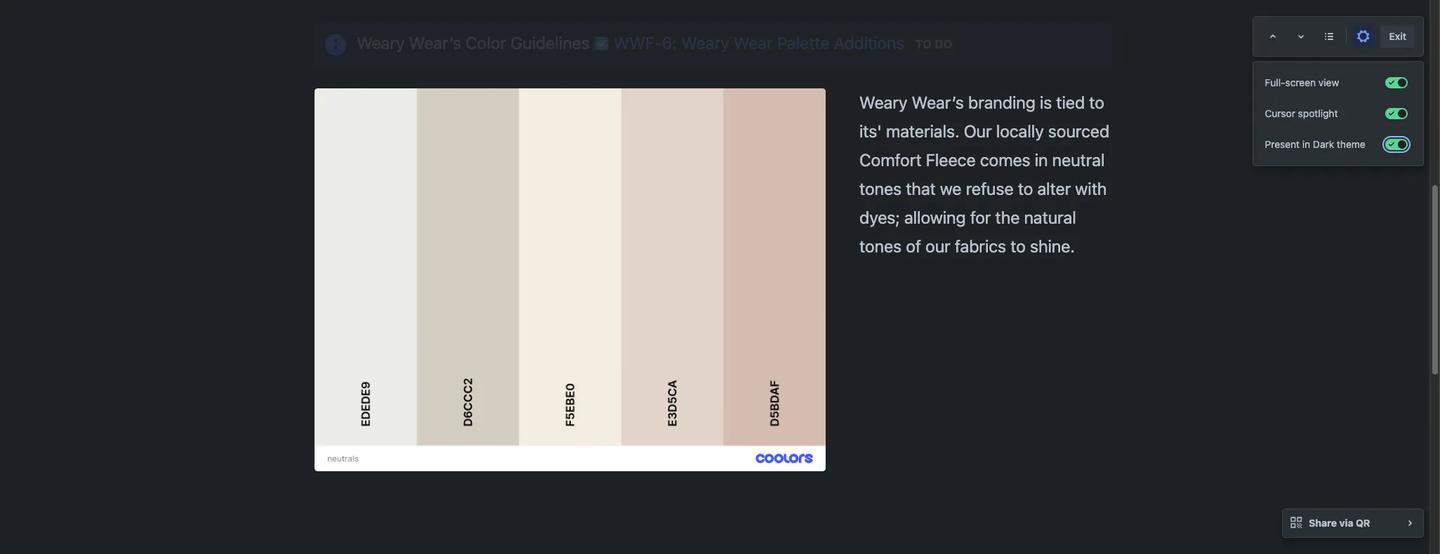 Task type: locate. For each thing, give the bounding box(es) containing it.
0 horizontal spatial copy
[[283, 54, 307, 66]]

0 horizontal spatial color
[[310, 22, 338, 35]]

ago
[[631, 275, 646, 286]]

wear
[[353, 54, 376, 66], [664, 218, 708, 242]]

0 horizontal spatial copy of weary wear brand bible
[[283, 54, 431, 66]]

1 vertical spatial copy
[[538, 218, 582, 242]]

0 vertical spatial copy
[[283, 54, 307, 66]]

templates link
[[389, 8, 445, 31]]

1 vertical spatial color
[[638, 398, 665, 411]]

moment
[[596, 275, 629, 286]]

1 horizontal spatial weary wear's color guidelines
[[566, 398, 721, 411]]

1 jira link
[[461, 55, 503, 67]]

copy of weary wear brand bible up the ago
[[538, 218, 806, 242]]

0 horizontal spatial brand
[[379, 54, 406, 66]]

apps
[[347, 13, 371, 25]]

1 horizontal spatial guidelines
[[668, 398, 721, 411]]

1 vertical spatial guidelines
[[668, 398, 721, 411]]

1 vertical spatial weary wear's color guidelines
[[566, 398, 721, 411]]

0 vertical spatial guidelines
[[340, 22, 393, 35]]

0 vertical spatial wear's
[[273, 22, 308, 35]]

wear.
[[825, 305, 854, 317], [599, 333, 627, 345]]

copy of weary wear brand bible down the apps
[[283, 54, 431, 66]]

brand
[[379, 54, 406, 66], [712, 218, 761, 242]]

wear's down remember: wear. sleep. wake
[[601, 398, 635, 411]]

presentation settings image
[[1356, 28, 1373, 45]]

of
[[310, 54, 319, 66], [586, 218, 603, 242]]

cursor spotlight
[[1265, 107, 1338, 119]]

weary wear's color guidelines down sleep.
[[566, 398, 721, 411]]

wake
[[664, 333, 692, 345]]

a
[[589, 275, 594, 286], [624, 305, 630, 317]]

1 horizontal spatial wear.
[[825, 305, 854, 317]]

global element
[[8, 0, 1174, 39]]

remember:
[[538, 333, 596, 345]]

wear's
[[273, 22, 308, 35], [601, 398, 635, 411]]

1 horizontal spatial brand
[[712, 218, 761, 242]]

people
[[493, 13, 525, 25]]

full-
[[1265, 77, 1286, 89]]

share via qr
[[1309, 518, 1371, 530]]

weary
[[238, 22, 270, 35], [321, 54, 350, 66], [607, 218, 660, 242], [790, 305, 822, 317], [566, 398, 598, 411]]

0 vertical spatial brand
[[379, 54, 406, 66]]

0 vertical spatial bible
[[408, 54, 431, 66]]

a right just
[[589, 275, 594, 286]]

0 horizontal spatial of
[[310, 54, 319, 66]]

banner
[[0, 0, 1441, 39]]

dark
[[1313, 138, 1335, 150]]

weary wear's color guidelines
[[238, 22, 393, 35], [566, 398, 721, 411]]

sleep.
[[630, 333, 661, 345]]

share
[[1309, 518, 1338, 530]]

copy of weary wear brand bible inside copy of weary wear brand bible link
[[283, 54, 431, 66]]

create
[[550, 13, 581, 25]]

full-screen view
[[1265, 77, 1340, 89]]

0 horizontal spatial bible
[[408, 54, 431, 66]]

guidelines down wake
[[668, 398, 721, 411]]

color
[[310, 22, 338, 35], [638, 398, 665, 411]]

0 vertical spatial copy of weary wear brand bible
[[283, 54, 431, 66]]

apps button
[[342, 8, 385, 31]]

copy of weary wear brand bible
[[283, 54, 431, 66], [538, 218, 806, 242]]

0 vertical spatial color
[[310, 22, 338, 35]]

0 vertical spatial of
[[310, 54, 319, 66]]

1 vertical spatial brand
[[712, 218, 761, 242]]

Search field
[[1174, 8, 1314, 31]]

copy
[[283, 54, 307, 66], [538, 218, 582, 242]]

1 horizontal spatial copy of weary wear brand bible
[[538, 218, 806, 242]]

0 horizontal spatial guidelines
[[340, 22, 393, 35]]

1 vertical spatial wear
[[664, 218, 708, 242]]

0 vertical spatial a
[[589, 275, 594, 286]]

bible
[[408, 54, 431, 66], [765, 218, 806, 242]]

1 vertical spatial of
[[586, 218, 603, 242]]

exit
[[1390, 30, 1407, 42]]

1 horizontal spatial wear's
[[601, 398, 635, 411]]

1 horizontal spatial bible
[[765, 218, 806, 242]]

page
[[581, 305, 607, 317]]

present in dark theme
[[1265, 138, 1366, 150]]

1 horizontal spatial color
[[638, 398, 665, 411]]

all
[[742, 305, 754, 317]]

jump to a section image
[[1322, 28, 1338, 45]]

color left the apps
[[310, 22, 338, 35]]

document
[[673, 305, 724, 317]]

0 horizontal spatial wear
[[353, 54, 376, 66]]

theme
[[1337, 138, 1366, 150]]

1 vertical spatial a
[[624, 305, 630, 317]]

as
[[610, 305, 621, 317]]

1 vertical spatial wear.
[[599, 333, 627, 345]]

copy of weary wear brand bible link
[[269, 53, 431, 67]]

weary wear's color guidelines up copy of weary wear brand bible link
[[238, 22, 393, 35]]

1 jira link link
[[439, 50, 511, 71]]

wear's up copy of weary wear brand bible link
[[273, 22, 308, 35]]

guidelines up copy of weary wear brand bible link
[[340, 22, 393, 35]]

banner containing apps
[[0, 0, 1441, 39]]

a right as
[[624, 305, 630, 317]]

present
[[1265, 138, 1300, 150]]

0 vertical spatial wear.
[[825, 305, 854, 317]]

bible inside copy of weary wear brand bible link
[[408, 54, 431, 66]]

guidelines
[[340, 22, 393, 35], [668, 398, 721, 411]]

0 vertical spatial wear
[[353, 54, 376, 66]]

via
[[1340, 518, 1354, 530]]

guiding
[[633, 305, 670, 317]]

wear. right things at bottom
[[825, 305, 854, 317]]

0 horizontal spatial weary wear's color guidelines
[[238, 22, 393, 35]]

just a moment ago
[[570, 275, 646, 286]]

wear. down as
[[599, 333, 627, 345]]

color down sleep.
[[638, 398, 665, 411]]



Task type: describe. For each thing, give the bounding box(es) containing it.
1 vertical spatial copy of weary wear brand bible
[[538, 218, 806, 242]]

0 vertical spatial weary wear's color guidelines
[[238, 22, 393, 35]]

1 vertical spatial bible
[[765, 218, 806, 242]]

use
[[538, 305, 557, 317]]

just
[[570, 275, 587, 286]]

this
[[560, 305, 579, 317]]

collapse image
[[1402, 515, 1419, 532]]

next image
[[1293, 28, 1310, 45]]

remember: wear. sleep. wake
[[538, 333, 692, 345]]

1 horizontal spatial a
[[624, 305, 630, 317]]

exit button
[[1381, 25, 1415, 48]]

use this page as a guiding document on all things weary wear.
[[538, 305, 857, 317]]

invite people button
[[456, 8, 533, 31]]

spotlight
[[1299, 107, 1338, 119]]

0 horizontal spatial wear's
[[273, 22, 308, 35]]

0 horizontal spatial wear.
[[599, 333, 627, 345]]

1 horizontal spatial of
[[586, 218, 603, 242]]

templates
[[393, 13, 441, 25]]

invite people
[[465, 13, 525, 25]]

qr
[[1356, 518, 1371, 530]]

jira
[[468, 55, 485, 67]]

on
[[727, 305, 740, 317]]

settings icon image
[[1377, 11, 1394, 28]]

create link
[[541, 8, 589, 31]]

link
[[487, 55, 503, 67]]

view
[[1319, 77, 1340, 89]]

previous image
[[1265, 28, 1282, 45]]

1 horizontal spatial wear
[[664, 218, 708, 242]]

invite
[[465, 13, 490, 25]]

screen
[[1286, 77, 1316, 89]]

in
[[1303, 138, 1311, 150]]

1 horizontal spatial copy
[[538, 218, 582, 242]]

1
[[461, 55, 466, 67]]

1 vertical spatial wear's
[[601, 398, 635, 411]]

0 horizontal spatial a
[[589, 275, 594, 286]]

space element
[[0, 39, 169, 555]]

things
[[756, 305, 788, 317]]

cursor
[[1265, 107, 1296, 119]]



Task type: vqa. For each thing, say whether or not it's contained in the screenshot.
"now" for Assignee
no



